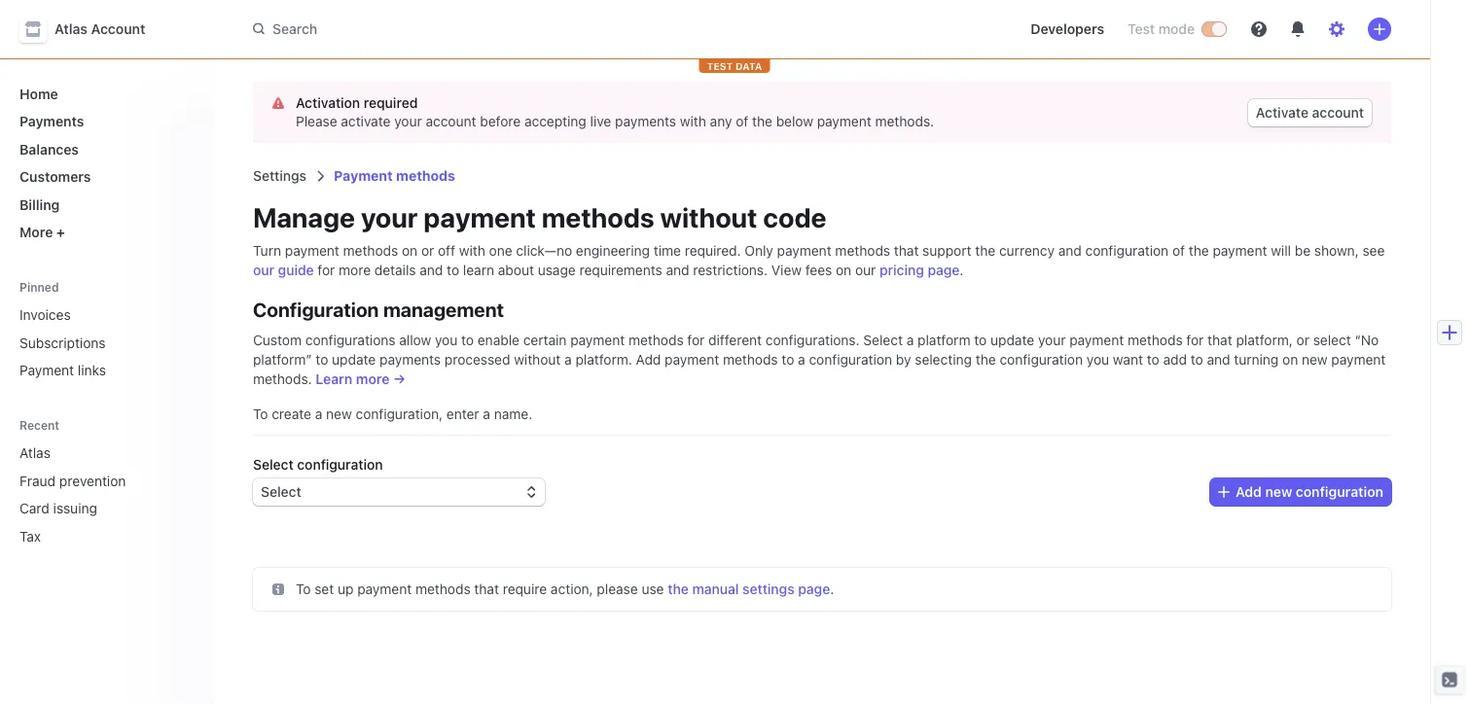 Task type: locate. For each thing, give the bounding box(es) containing it.
with
[[680, 113, 706, 129], [459, 243, 485, 259]]

0 vertical spatial add
[[636, 352, 661, 368]]

1 vertical spatial update
[[332, 352, 376, 368]]

0 horizontal spatial to
[[253, 406, 268, 422]]

0 horizontal spatial for
[[318, 262, 335, 278]]

select down select configuration
[[261, 484, 301, 500]]

see
[[1363, 243, 1385, 259]]

0 vertical spatial methods.
[[875, 113, 934, 129]]

pricing
[[880, 262, 924, 278]]

1 vertical spatial payments
[[380, 352, 441, 368]]

1 horizontal spatial of
[[1173, 243, 1185, 259]]

or inside turn payment methods on or off with one click—no engineering time required. only payment methods that support the currency and configuration of the payment will be shown, see our guide for more details and to learn about usage requirements and restrictions. view fees on our pricing page .
[[421, 243, 434, 259]]

1 vertical spatial payment
[[19, 363, 74, 379]]

0 vertical spatial or
[[421, 243, 434, 259]]

1 horizontal spatial without
[[660, 201, 758, 233]]

. down "support"
[[960, 262, 964, 278]]

1 vertical spatial to
[[296, 581, 311, 598]]

2 vertical spatial that
[[474, 581, 499, 598]]

1 vertical spatial you
[[1087, 352, 1110, 368]]

for right guide
[[318, 262, 335, 278]]

to left add
[[1147, 352, 1160, 368]]

0 horizontal spatial methods.
[[253, 371, 312, 387]]

to right add
[[1191, 352, 1204, 368]]

selecting
[[915, 352, 972, 368]]

payment up one
[[424, 201, 536, 233]]

1 vertical spatial new
[[326, 406, 352, 422]]

methods up add
[[1128, 332, 1183, 348]]

2 horizontal spatial on
[[1283, 352, 1298, 368]]

0 vertical spatial you
[[435, 332, 458, 348]]

1 horizontal spatial payment
[[334, 168, 393, 184]]

settings image
[[1329, 21, 1345, 37]]

payment right up on the bottom left of page
[[357, 581, 412, 598]]

0 vertical spatial select
[[864, 332, 903, 348]]

0 vertical spatial .
[[960, 262, 964, 278]]

0 vertical spatial atlas
[[54, 21, 88, 37]]

the left the below
[[752, 113, 773, 129]]

that left require
[[474, 581, 499, 598]]

atlas account button
[[19, 16, 165, 43]]

1 horizontal spatial our
[[855, 262, 876, 278]]

pinned element
[[12, 299, 199, 386]]

1 horizontal spatial methods.
[[875, 113, 934, 129]]

add inside button
[[1236, 484, 1262, 500]]

different
[[709, 332, 762, 348]]

without up "required."
[[660, 201, 758, 233]]

1 vertical spatial add
[[1236, 484, 1262, 500]]

0 horizontal spatial page
[[798, 581, 830, 598]]

your down the currency at right
[[1038, 332, 1066, 348]]

turn
[[253, 243, 281, 259]]

update right platform
[[991, 332, 1035, 348]]

more left the details
[[339, 262, 371, 278]]

to down "off"
[[447, 262, 459, 278]]

our left pricing
[[855, 262, 876, 278]]

our down turn
[[253, 262, 274, 278]]

the
[[752, 113, 773, 129], [975, 243, 996, 259], [1189, 243, 1209, 259], [976, 352, 996, 368], [668, 581, 689, 598]]

atlas up fraud
[[19, 445, 51, 461]]

0 vertical spatial without
[[660, 201, 758, 233]]

1 horizontal spatial or
[[1297, 332, 1310, 348]]

1 vertical spatial select
[[253, 457, 294, 473]]

of inside activation required please activate your account before accepting live payments with any of the below payment methods.
[[736, 113, 749, 129]]

or left select
[[1297, 332, 1310, 348]]

configurations.
[[766, 332, 860, 348]]

and down "off"
[[420, 262, 443, 278]]

1 vertical spatial your
[[361, 201, 418, 233]]

invoices link
[[12, 299, 199, 331]]

1 vertical spatial atlas
[[19, 445, 51, 461]]

0 vertical spatial page
[[928, 262, 960, 278]]

page down "support"
[[928, 262, 960, 278]]

1 vertical spatial with
[[459, 243, 485, 259]]

1 horizontal spatial that
[[894, 243, 919, 259]]

or
[[421, 243, 434, 259], [1297, 332, 1310, 348]]

select for select
[[261, 484, 301, 500]]

new inside the custom configurations allow you to enable certain payment methods for different configurations. select a platform to update your payment methods for that platform, or select "no platform" to update payments processed without a platform. add payment methods to a configuration by selecting the configuration you want to add to and turning on new payment methods.
[[1302, 352, 1328, 368]]

the right "support"
[[975, 243, 996, 259]]

1 vertical spatial or
[[1297, 332, 1310, 348]]

select inside dropdown button
[[261, 484, 301, 500]]

activate account
[[1256, 105, 1364, 121]]

1 horizontal spatial atlas
[[54, 21, 88, 37]]

a up by
[[907, 332, 914, 348]]

invoices
[[19, 307, 71, 323]]

of
[[736, 113, 749, 129], [1173, 243, 1185, 259]]

please
[[296, 113, 337, 129]]

to create a new configuration, enter a name.
[[253, 406, 533, 422]]

below
[[776, 113, 814, 129]]

0 vertical spatial to
[[253, 406, 268, 422]]

1 vertical spatial of
[[1173, 243, 1185, 259]]

0 horizontal spatial or
[[421, 243, 434, 259]]

select
[[864, 332, 903, 348], [253, 457, 294, 473], [261, 484, 301, 500]]

methods up pricing
[[835, 243, 891, 259]]

0 horizontal spatial on
[[402, 243, 418, 259]]

select
[[1314, 332, 1352, 348]]

settings
[[743, 581, 795, 598]]

payment inside activation required please activate your account before accepting live payments with any of the below payment methods.
[[817, 113, 872, 129]]

with up learn
[[459, 243, 485, 259]]

update down the configurations
[[332, 352, 376, 368]]

your inside activation required please activate your account before accepting live payments with any of the below payment methods.
[[394, 113, 422, 129]]

create
[[272, 406, 311, 422]]

1 horizontal spatial to
[[296, 581, 311, 598]]

management
[[383, 298, 504, 321]]

for inside turn payment methods on or off with one click—no engineering time required. only payment methods that support the currency and configuration of the payment will be shown, see our guide for more details and to learn about usage requirements and restrictions. view fees on our pricing page .
[[318, 262, 335, 278]]

with inside turn payment methods on or off with one click—no engineering time required. only payment methods that support the currency and configuration of the payment will be shown, see our guide for more details and to learn about usage requirements and restrictions. view fees on our pricing page .
[[459, 243, 485, 259]]

pinned
[[19, 281, 59, 294]]

2 vertical spatial new
[[1266, 484, 1293, 500]]

payments right live
[[615, 113, 676, 129]]

more left →
[[356, 371, 390, 387]]

1 vertical spatial svg image
[[272, 584, 284, 596]]

0 horizontal spatial atlas
[[19, 445, 51, 461]]

page inside turn payment methods on or off with one click—no engineering time required. only payment methods that support the currency and configuration of the payment will be shown, see our guide for more details and to learn about usage requirements and restrictions. view fees on our pricing page .
[[928, 262, 960, 278]]

methods up "off"
[[396, 168, 455, 184]]

recent
[[19, 419, 59, 432]]

select button
[[253, 479, 545, 506]]

configuration
[[253, 298, 379, 321]]

0 horizontal spatial add
[[636, 352, 661, 368]]

certain
[[523, 332, 567, 348]]

action,
[[551, 581, 593, 598]]

svg image left the activation
[[272, 97, 284, 109]]

payment down subscriptions
[[19, 363, 74, 379]]

1 vertical spatial page
[[798, 581, 830, 598]]

off
[[438, 243, 455, 259]]

1 vertical spatial without
[[514, 352, 561, 368]]

a right 'create'
[[315, 406, 323, 422]]

for left different
[[688, 332, 705, 348]]

to for to create a new configuration, enter a name.
[[253, 406, 268, 422]]

0 vertical spatial payment
[[334, 168, 393, 184]]

the inside activation required please activate your account before accepting live payments with any of the below payment methods.
[[752, 113, 773, 129]]

accepting
[[525, 113, 587, 129]]

1 horizontal spatial with
[[680, 113, 706, 129]]

on right fees
[[836, 262, 852, 278]]

atlas inside recent element
[[19, 445, 51, 461]]

2 horizontal spatial new
[[1302, 352, 1328, 368]]

you left want
[[1087, 352, 1110, 368]]

without
[[660, 201, 758, 233], [514, 352, 561, 368]]

your down payment methods
[[361, 201, 418, 233]]

1 horizontal spatial .
[[960, 262, 964, 278]]

atlas link
[[12, 437, 171, 469]]

2 vertical spatial on
[[1283, 352, 1298, 368]]

1 vertical spatial on
[[836, 262, 852, 278]]

payments
[[615, 113, 676, 129], [380, 352, 441, 368]]

to left set
[[296, 581, 311, 598]]

activate
[[341, 113, 391, 129]]

home link
[[12, 78, 199, 109]]

notifications image
[[1290, 21, 1306, 37]]

payment up guide
[[285, 243, 339, 259]]

select down 'create'
[[253, 457, 294, 473]]

on up the details
[[402, 243, 418, 259]]

data
[[736, 60, 762, 72]]

atlas for atlas account
[[54, 21, 88, 37]]

methods.
[[875, 113, 934, 129], [253, 371, 312, 387]]

0 vertical spatial more
[[339, 262, 371, 278]]

to
[[447, 262, 459, 278], [461, 332, 474, 348], [974, 332, 987, 348], [316, 352, 328, 368], [782, 352, 794, 368], [1147, 352, 1160, 368], [1191, 352, 1204, 368]]

1 horizontal spatial account
[[1312, 105, 1364, 121]]

billing link
[[12, 189, 199, 220]]

new inside button
[[1266, 484, 1293, 500]]

0 vertical spatial of
[[736, 113, 749, 129]]

fees
[[806, 262, 832, 278]]

2 horizontal spatial that
[[1208, 332, 1233, 348]]

1 horizontal spatial add
[[1236, 484, 1262, 500]]

svg image
[[272, 97, 284, 109], [272, 584, 284, 596]]

platform
[[918, 332, 971, 348]]

our
[[253, 262, 274, 278], [855, 262, 876, 278]]

configuration management
[[253, 298, 504, 321]]

update
[[991, 332, 1035, 348], [332, 352, 376, 368]]

0 vertical spatial with
[[680, 113, 706, 129]]

2 horizontal spatial for
[[1187, 332, 1204, 348]]

and left turning
[[1207, 352, 1231, 368]]

a down the certain
[[565, 352, 572, 368]]

without down the certain
[[514, 352, 561, 368]]

1 vertical spatial that
[[1208, 332, 1233, 348]]

0 vertical spatial on
[[402, 243, 418, 259]]

0 horizontal spatial payment
[[19, 363, 74, 379]]

your down required
[[394, 113, 422, 129]]

1 vertical spatial .
[[830, 581, 834, 598]]

that inside turn payment methods on or off with one click—no engineering time required. only payment methods that support the currency and configuration of the payment will be shown, see our guide for more details and to learn about usage requirements and restrictions. view fees on our pricing page .
[[894, 243, 919, 259]]

1 horizontal spatial you
[[1087, 352, 1110, 368]]

for up add
[[1187, 332, 1204, 348]]

to inside turn payment methods on or off with one click—no engineering time required. only payment methods that support the currency and configuration of the payment will be shown, see our guide for more details and to learn about usage requirements and restrictions. view fees on our pricing page .
[[447, 262, 459, 278]]

page
[[928, 262, 960, 278], [798, 581, 830, 598]]

account inside button
[[1312, 105, 1364, 121]]

1 horizontal spatial payments
[[615, 113, 676, 129]]

requirements
[[580, 262, 662, 278]]

1 horizontal spatial page
[[928, 262, 960, 278]]

help image
[[1252, 21, 1267, 37]]

platform.
[[576, 352, 632, 368]]

1 horizontal spatial new
[[1266, 484, 1293, 500]]

2 vertical spatial select
[[261, 484, 301, 500]]

0 horizontal spatial .
[[830, 581, 834, 598]]

account inside activation required please activate your account before accepting live payments with any of the below payment methods.
[[426, 113, 476, 129]]

atlas account
[[54, 21, 145, 37]]

enter
[[447, 406, 479, 422]]

subscriptions
[[19, 335, 106, 351]]

that left platform,
[[1208, 332, 1233, 348]]

payment
[[334, 168, 393, 184], [19, 363, 74, 379]]

payment right the below
[[817, 113, 872, 129]]

to up processed at the left of the page
[[461, 332, 474, 348]]

account
[[1312, 105, 1364, 121], [426, 113, 476, 129]]

please
[[597, 581, 638, 598]]

on inside the custom configurations allow you to enable certain payment methods for different configurations. select a platform to update your payment methods for that platform, or select "no platform" to update payments processed without a platform. add payment methods to a configuration by selecting the configuration you want to add to and turning on new payment methods.
[[1283, 352, 1298, 368]]

platform,
[[1236, 332, 1293, 348]]

before
[[480, 113, 521, 129]]

payment down activate
[[334, 168, 393, 184]]

payment left will on the right of the page
[[1213, 243, 1268, 259]]

0 vertical spatial your
[[394, 113, 422, 129]]

will
[[1271, 243, 1291, 259]]

new
[[1302, 352, 1328, 368], [326, 406, 352, 422], [1266, 484, 1293, 500]]

a
[[907, 332, 914, 348], [565, 352, 572, 368], [798, 352, 806, 368], [315, 406, 323, 422], [483, 406, 490, 422]]

on down platform,
[[1283, 352, 1298, 368]]

Search text field
[[241, 11, 790, 47]]

you right allow
[[435, 332, 458, 348]]

to left 'create'
[[253, 406, 268, 422]]

page right settings
[[798, 581, 830, 598]]

account left before
[[426, 113, 476, 129]]

0 horizontal spatial with
[[459, 243, 485, 259]]

click—no
[[516, 243, 572, 259]]

0 horizontal spatial without
[[514, 352, 561, 368]]

or left "off"
[[421, 243, 434, 259]]

and down time
[[666, 262, 690, 278]]

0 horizontal spatial payments
[[380, 352, 441, 368]]

atlas inside button
[[54, 21, 88, 37]]

0 horizontal spatial account
[[426, 113, 476, 129]]

0 horizontal spatial our
[[253, 262, 274, 278]]

1 vertical spatial methods.
[[253, 371, 312, 387]]

set
[[315, 581, 334, 598]]

0 vertical spatial new
[[1302, 352, 1328, 368]]

with left any
[[680, 113, 706, 129]]

svg image left set
[[272, 584, 284, 596]]

payments down allow
[[380, 352, 441, 368]]

1 our from the left
[[253, 262, 274, 278]]

methods up platform.
[[629, 332, 684, 348]]

1 horizontal spatial update
[[991, 332, 1035, 348]]

. right settings
[[830, 581, 834, 598]]

2 vertical spatial your
[[1038, 332, 1066, 348]]

test
[[707, 60, 733, 72]]

more inside turn payment methods on or off with one click—no engineering time required. only payment methods that support the currency and configuration of the payment will be shown, see our guide for more details and to learn about usage requirements and restrictions. view fees on our pricing page .
[[339, 262, 371, 278]]

and inside the custom configurations allow you to enable certain payment methods for different configurations. select a platform to update your payment methods for that platform, or select "no platform" to update payments processed without a platform. add payment methods to a configuration by selecting the configuration you want to add to and turning on new payment methods.
[[1207, 352, 1231, 368]]

select up by
[[864, 332, 903, 348]]

0 horizontal spatial of
[[736, 113, 749, 129]]

to
[[253, 406, 268, 422], [296, 581, 311, 598]]

0 vertical spatial svg image
[[272, 97, 284, 109]]

methods left require
[[416, 581, 471, 598]]

account right activate
[[1312, 105, 1364, 121]]

configuration
[[1086, 243, 1169, 259], [809, 352, 892, 368], [1000, 352, 1083, 368], [297, 457, 383, 473], [1296, 484, 1384, 500]]

that up pricing
[[894, 243, 919, 259]]

code
[[763, 201, 827, 233]]

to down configurations.
[[782, 352, 794, 368]]

methods. inside activation required please activate your account before accepting live payments with any of the below payment methods.
[[875, 113, 934, 129]]

the right the selecting
[[976, 352, 996, 368]]

atlas left account
[[54, 21, 88, 37]]

manual
[[692, 581, 739, 598]]

0 vertical spatial that
[[894, 243, 919, 259]]

your
[[394, 113, 422, 129], [361, 201, 418, 233], [1038, 332, 1066, 348]]

atlas
[[54, 21, 88, 37], [19, 445, 51, 461]]

payment inside pinned element
[[19, 363, 74, 379]]

0 vertical spatial payments
[[615, 113, 676, 129]]

0 horizontal spatial new
[[326, 406, 352, 422]]



Task type: vqa. For each thing, say whether or not it's contained in the screenshot.
Add More filters icon
no



Task type: describe. For each thing, give the bounding box(es) containing it.
up
[[338, 581, 354, 598]]

manage your payment methods without code
[[253, 201, 827, 233]]

or inside the custom configurations allow you to enable certain payment methods for different configurations. select a platform to update your payment methods for that platform, or select "no platform" to update payments processed without a platform. add payment methods to a configuration by selecting the configuration you want to add to and turning on new payment methods.
[[1297, 332, 1310, 348]]

card
[[19, 501, 50, 517]]

custom
[[253, 332, 302, 348]]

settings
[[253, 168, 307, 184]]

select inside the custom configurations allow you to enable certain payment methods for different configurations. select a platform to update your payment methods for that platform, or select "no platform" to update payments processed without a platform. add payment methods to a configuration by selecting the configuration you want to add to and turning on new payment methods.
[[864, 332, 903, 348]]

configuration inside button
[[1296, 484, 1384, 500]]

with inside activation required please activate your account before accepting live payments with any of the below payment methods.
[[680, 113, 706, 129]]

without inside the custom configurations allow you to enable certain payment methods for different configurations. select a platform to update your payment methods for that platform, or select "no platform" to update payments processed without a platform. add payment methods to a configuration by selecting the configuration you want to add to and turning on new payment methods.
[[514, 352, 561, 368]]

. inside turn payment methods on or off with one click—no engineering time required. only payment methods that support the currency and configuration of the payment will be shown, see our guide for more details and to learn about usage requirements and restrictions. view fees on our pricing page .
[[960, 262, 964, 278]]

the inside the custom configurations allow you to enable certain payment methods for different configurations. select a platform to update your payment methods for that platform, or select "no platform" to update payments processed without a platform. add payment methods to a configuration by selecting the configuration you want to add to and turning on new payment methods.
[[976, 352, 996, 368]]

activation
[[296, 95, 360, 111]]

developers link
[[1023, 14, 1112, 45]]

test data
[[707, 60, 762, 72]]

2 our from the left
[[855, 262, 876, 278]]

payments link
[[12, 106, 199, 137]]

card issuing link
[[12, 493, 171, 525]]

and right the currency at right
[[1059, 243, 1082, 259]]

pinned navigation links element
[[12, 279, 199, 386]]

add inside the custom configurations allow you to enable certain payment methods for different configurations. select a platform to update your payment methods for that platform, or select "no platform" to update payments processed without a platform. add payment methods to a configuration by selecting the configuration you want to add to and turning on new payment methods.
[[636, 352, 661, 368]]

activation required please activate your account before accepting live payments with any of the below payment methods.
[[296, 95, 934, 129]]

only
[[745, 243, 774, 259]]

select for select configuration
[[253, 457, 294, 473]]

select configuration
[[253, 457, 383, 473]]

1 horizontal spatial for
[[688, 332, 705, 348]]

our guide link
[[253, 262, 314, 278]]

want
[[1113, 352, 1143, 368]]

configuration,
[[356, 406, 443, 422]]

required.
[[685, 243, 741, 259]]

by
[[896, 352, 911, 368]]

platform"
[[253, 352, 312, 368]]

subscriptions link
[[12, 327, 199, 359]]

methods down different
[[723, 352, 778, 368]]

payment down different
[[665, 352, 719, 368]]

payments inside activation required please activate your account before accepting live payments with any of the below payment methods.
[[615, 113, 676, 129]]

guide
[[278, 262, 314, 278]]

currency
[[999, 243, 1055, 259]]

settings link
[[253, 168, 307, 184]]

methods up engineering
[[542, 201, 655, 233]]

time
[[654, 243, 681, 259]]

methods. inside the custom configurations allow you to enable certain payment methods for different configurations. select a platform to update your payment methods for that platform, or select "no platform" to update payments processed without a platform. add payment methods to a configuration by selecting the configuration you want to add to and turning on new payment methods.
[[253, 371, 312, 387]]

restrictions.
[[693, 262, 768, 278]]

more
[[19, 224, 53, 240]]

use
[[642, 581, 664, 598]]

to right platform
[[974, 332, 987, 348]]

about
[[498, 262, 534, 278]]

learn more →
[[316, 371, 406, 387]]

any
[[710, 113, 732, 129]]

payment methods
[[334, 168, 455, 184]]

the manual settings page link
[[668, 581, 830, 598]]

payment links
[[19, 363, 106, 379]]

mode
[[1159, 21, 1195, 37]]

allow
[[399, 332, 431, 348]]

"no
[[1355, 332, 1379, 348]]

that inside the custom configurations allow you to enable certain payment methods for different configurations. select a platform to update your payment methods for that platform, or select "no platform" to update payments processed without a platform. add payment methods to a configuration by selecting the configuration you want to add to and turning on new payment methods.
[[1208, 332, 1233, 348]]

tax
[[19, 528, 41, 545]]

issuing
[[53, 501, 97, 517]]

test
[[1128, 21, 1155, 37]]

0 horizontal spatial that
[[474, 581, 499, 598]]

payment for payment methods
[[334, 168, 393, 184]]

manage
[[253, 201, 355, 233]]

your inside the custom configurations allow you to enable certain payment methods for different configurations. select a platform to update your payment methods for that platform, or select "no platform" to update payments processed without a platform. add payment methods to a configuration by selecting the configuration you want to add to and turning on new payment methods.
[[1038, 332, 1066, 348]]

shown,
[[1315, 243, 1359, 259]]

to for to set up payment methods that require action, please use the manual settings page .
[[296, 581, 311, 598]]

Search search field
[[241, 11, 790, 47]]

live
[[590, 113, 611, 129]]

of inside turn payment methods on or off with one click—no engineering time required. only payment methods that support the currency and configuration of the payment will be shown, see our guide for more details and to learn about usage requirements and restrictions. view fees on our pricing page .
[[1173, 243, 1185, 259]]

payment up want
[[1070, 332, 1124, 348]]

customers link
[[12, 161, 199, 193]]

learn
[[316, 371, 353, 387]]

payment up fees
[[777, 243, 832, 259]]

turn payment methods on or off with one click—no engineering time required. only payment methods that support the currency and configuration of the payment will be shown, see our guide for more details and to learn about usage requirements and restrictions. view fees on our pricing page .
[[253, 243, 1385, 278]]

balances
[[19, 141, 79, 157]]

to up learn
[[316, 352, 328, 368]]

test mode
[[1128, 21, 1195, 37]]

1 horizontal spatial on
[[836, 262, 852, 278]]

1 vertical spatial more
[[356, 371, 390, 387]]

home
[[19, 86, 58, 102]]

payment up platform.
[[571, 332, 625, 348]]

add
[[1163, 352, 1187, 368]]

payment for payment links
[[19, 363, 74, 379]]

require
[[503, 581, 547, 598]]

the left will on the right of the page
[[1189, 243, 1209, 259]]

fraud prevention
[[19, 473, 126, 489]]

0 horizontal spatial update
[[332, 352, 376, 368]]

processed
[[445, 352, 510, 368]]

activate
[[1256, 105, 1309, 121]]

card issuing
[[19, 501, 97, 517]]

view
[[772, 262, 802, 278]]

learn
[[463, 262, 494, 278]]

links
[[78, 363, 106, 379]]

billing
[[19, 197, 60, 213]]

recent navigation links element
[[0, 418, 214, 552]]

usage
[[538, 262, 576, 278]]

enable
[[478, 332, 520, 348]]

atlas for atlas
[[19, 445, 51, 461]]

required
[[364, 95, 418, 111]]

turning
[[1234, 352, 1279, 368]]

1 svg image from the top
[[272, 97, 284, 109]]

recent element
[[0, 437, 214, 552]]

engineering
[[576, 243, 650, 259]]

core navigation links element
[[12, 78, 199, 248]]

→
[[393, 371, 406, 387]]

payment down ""no"
[[1332, 352, 1386, 368]]

+
[[56, 224, 65, 240]]

name.
[[494, 406, 533, 422]]

one
[[489, 243, 512, 259]]

add new configuration button
[[1211, 479, 1392, 506]]

payment links link
[[12, 355, 199, 386]]

configurations
[[305, 332, 396, 348]]

0 vertical spatial update
[[991, 332, 1035, 348]]

activate account button
[[1249, 99, 1372, 127]]

methods up the details
[[343, 243, 398, 259]]

configuration inside turn payment methods on or off with one click—no engineering time required. only payment methods that support the currency and configuration of the payment will be shown, see our guide for more details and to learn about usage requirements and restrictions. view fees on our pricing page .
[[1086, 243, 1169, 259]]

the right use
[[668, 581, 689, 598]]

a right enter
[[483, 406, 490, 422]]

2 svg image from the top
[[272, 584, 284, 596]]

account
[[91, 21, 145, 37]]

a down configurations.
[[798, 352, 806, 368]]

be
[[1295, 243, 1311, 259]]

fraud prevention link
[[12, 465, 171, 497]]

add new configuration
[[1236, 484, 1384, 500]]

payments inside the custom configurations allow you to enable certain payment methods for different configurations. select a platform to update your payment methods for that platform, or select "no platform" to update payments processed without a platform. add payment methods to a configuration by selecting the configuration you want to add to and turning on new payment methods.
[[380, 352, 441, 368]]

0 horizontal spatial you
[[435, 332, 458, 348]]

details
[[375, 262, 416, 278]]



